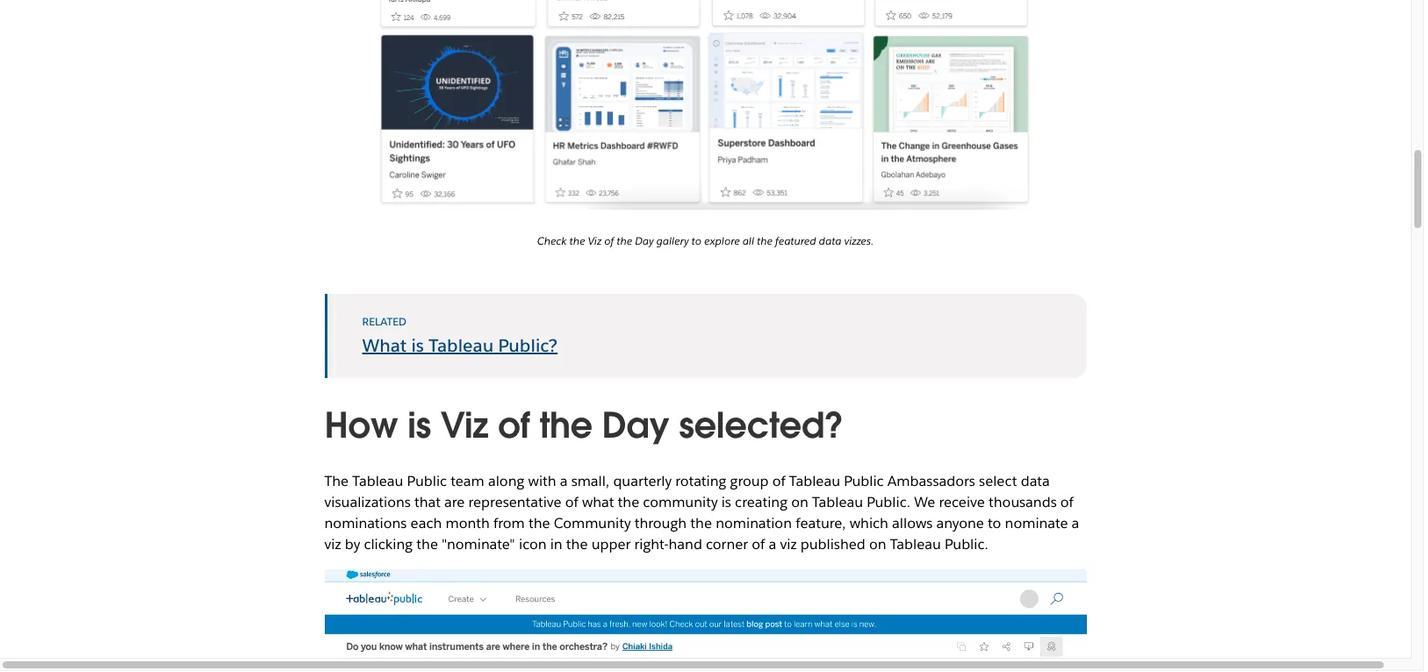 Task type: locate. For each thing, give the bounding box(es) containing it.
small,
[[571, 472, 610, 491]]

data inside the tableau public team along with a small, quarterly rotating group of tableau public ambassadors select data visualizations that are representative of what the community is creating on tableau public. we receive thousands of nominations each month from the community through the nomination feature, which allows anyone to nominate a viz by clicking the "nominate" icon in the upper right-hand corner of a viz published on tableau public.
[[1021, 472, 1050, 491]]

2 horizontal spatial a
[[1072, 514, 1080, 533]]

1 vertical spatial a
[[1072, 514, 1080, 533]]

1 horizontal spatial viz
[[780, 535, 797, 554]]

public. up which
[[867, 493, 911, 512]]

data
[[819, 234, 842, 247], [1021, 472, 1050, 491]]

1 vertical spatial viz
[[441, 403, 489, 448]]

selected?
[[679, 403, 844, 448]]

anyone
[[937, 514, 984, 533]]

0 horizontal spatial to
[[692, 234, 702, 247]]

receive
[[939, 493, 985, 512]]

what
[[362, 334, 407, 357]]

what is tableau public? link
[[362, 334, 558, 357]]

thousands
[[989, 493, 1057, 512]]

is inside the tableau public team along with a small, quarterly rotating group of tableau public ambassadors select data visualizations that are representative of what the community is creating on tableau public. we receive thousands of nominations each month from the community through the nomination feature, which allows anyone to nominate a viz by clicking the "nominate" icon in the upper right-hand corner of a viz published on tableau public.
[[722, 493, 731, 512]]

viz left by
[[324, 535, 341, 554]]

1 vertical spatial data
[[1021, 472, 1050, 491]]

2 vertical spatial is
[[722, 493, 731, 512]]

related
[[362, 315, 407, 328]]

right-
[[635, 535, 669, 554]]

data left vizzes.
[[819, 234, 842, 247]]

icon
[[519, 535, 547, 554]]

what
[[582, 493, 614, 512]]

1 vertical spatial day
[[602, 403, 670, 448]]

is right how
[[408, 403, 431, 448]]

0 vertical spatial data
[[819, 234, 842, 247]]

community
[[643, 493, 718, 512]]

nominations
[[324, 514, 407, 533]]

viz up team
[[441, 403, 489, 448]]

representative
[[469, 493, 562, 512]]

through
[[635, 514, 687, 533]]

day
[[635, 234, 654, 247], [602, 403, 670, 448]]

0 horizontal spatial public
[[407, 472, 447, 491]]

1 viz from the left
[[324, 535, 341, 554]]

day left the gallery
[[635, 234, 654, 247]]

public up that
[[407, 472, 447, 491]]

is
[[411, 334, 424, 357], [408, 403, 431, 448], [722, 493, 731, 512]]

day for gallery
[[635, 234, 654, 247]]

a
[[560, 472, 568, 491], [1072, 514, 1080, 533], [769, 535, 777, 554]]

to right the anyone at the right bottom
[[988, 514, 1002, 533]]

visualizations
[[324, 493, 411, 512]]

1 horizontal spatial viz
[[588, 234, 602, 247]]

1 vertical spatial on
[[869, 535, 887, 554]]

1 horizontal spatial to
[[988, 514, 1002, 533]]

the
[[324, 472, 349, 491]]

public up which
[[844, 472, 884, 491]]

0 horizontal spatial viz
[[441, 403, 489, 448]]

viz right the check
[[588, 234, 602, 247]]

0 vertical spatial on
[[791, 493, 809, 512]]

the up the hand
[[691, 514, 712, 533]]

by
[[345, 535, 360, 554]]

is down group
[[722, 493, 731, 512]]

the
[[570, 234, 585, 247], [617, 234, 632, 247], [757, 234, 773, 247], [539, 403, 593, 448], [618, 493, 640, 512], [529, 514, 550, 533], [691, 514, 712, 533], [417, 535, 438, 554], [566, 535, 588, 554]]

of right the check
[[604, 234, 614, 247]]

0 horizontal spatial public.
[[867, 493, 911, 512]]

upper
[[592, 535, 631, 554]]

0 vertical spatial day
[[635, 234, 654, 247]]

tableau
[[429, 334, 494, 357], [352, 472, 403, 491], [789, 472, 840, 491], [812, 493, 863, 512], [890, 535, 941, 554]]

1 horizontal spatial public.
[[945, 535, 989, 554]]

1 horizontal spatial data
[[1021, 472, 1050, 491]]

creating
[[735, 493, 788, 512]]

hand
[[669, 535, 702, 554]]

0 vertical spatial public.
[[867, 493, 911, 512]]

group
[[730, 472, 769, 491]]

clicking
[[364, 535, 413, 554]]

month
[[446, 514, 490, 533]]

day for selected?
[[602, 403, 670, 448]]

on down which
[[869, 535, 887, 554]]

to right the gallery
[[692, 234, 702, 247]]

1 vertical spatial to
[[988, 514, 1002, 533]]

rotating
[[676, 472, 727, 491]]

viz of the day image
[[324, 0, 1087, 210]]

0 vertical spatial viz
[[588, 234, 602, 247]]

a down nomination
[[769, 535, 777, 554]]

on
[[791, 493, 809, 512], [869, 535, 887, 554]]

of
[[604, 234, 614, 247], [498, 403, 530, 448], [773, 472, 786, 491], [565, 493, 579, 512], [1061, 493, 1074, 512], [752, 535, 765, 554]]

select
[[979, 472, 1017, 491]]

a right "with"
[[560, 472, 568, 491]]

day up 'quarterly'
[[602, 403, 670, 448]]

are
[[444, 493, 465, 512]]

the down 'quarterly'
[[618, 493, 640, 512]]

viz for is
[[441, 403, 489, 448]]

public.
[[867, 493, 911, 512], [945, 535, 989, 554]]

viz down feature,
[[780, 535, 797, 554]]

related what is tableau public?
[[362, 315, 558, 357]]

1 horizontal spatial public
[[844, 472, 884, 491]]

a right nominate
[[1072, 514, 1080, 533]]

viz
[[324, 535, 341, 554], [780, 535, 797, 554]]

public. down the anyone at the right bottom
[[945, 535, 989, 554]]

the tableau public team along with a small, quarterly rotating group of tableau public ambassadors select data visualizations that are representative of what the community is creating on tableau public. we receive thousands of nominations each month from the community through the nomination feature, which allows anyone to nominate a viz by clicking the "nominate" icon in the upper right-hand corner of a viz published on tableau public.
[[324, 472, 1080, 554]]

0 vertical spatial to
[[692, 234, 702, 247]]

of up along
[[498, 403, 530, 448]]

to
[[692, 234, 702, 247], [988, 514, 1002, 533]]

on up feature,
[[791, 493, 809, 512]]

0 vertical spatial a
[[560, 472, 568, 491]]

0 horizontal spatial data
[[819, 234, 842, 247]]

2 vertical spatial a
[[769, 535, 777, 554]]

public
[[407, 472, 447, 491], [844, 472, 884, 491]]

viz
[[588, 234, 602, 247], [441, 403, 489, 448]]

that
[[415, 493, 441, 512]]

0 vertical spatial is
[[411, 334, 424, 357]]

1 vertical spatial public.
[[945, 535, 989, 554]]

check
[[537, 234, 567, 247]]

is right what
[[411, 334, 424, 357]]

the up "with"
[[539, 403, 593, 448]]

data up thousands
[[1021, 472, 1050, 491]]

tableau inside related what is tableau public?
[[429, 334, 494, 357]]

1 vertical spatial is
[[408, 403, 431, 448]]

0 horizontal spatial viz
[[324, 535, 341, 554]]

is inside related what is tableau public?
[[411, 334, 424, 357]]



Task type: describe. For each thing, give the bounding box(es) containing it.
1 horizontal spatial a
[[769, 535, 777, 554]]

of up nominate
[[1061, 493, 1074, 512]]

from
[[494, 514, 525, 533]]

corner
[[706, 535, 748, 554]]

public?
[[498, 334, 558, 357]]

how is viz of the day selected?
[[324, 403, 844, 448]]

to inside the tableau public team along with a small, quarterly rotating group of tableau public ambassadors select data visualizations that are representative of what the community is creating on tableau public. we receive thousands of nominations each month from the community through the nomination feature, which allows anyone to nominate a viz by clicking the "nominate" icon in the upper right-hand corner of a viz published on tableau public.
[[988, 514, 1002, 533]]

of up creating
[[773, 472, 786, 491]]

published
[[801, 535, 866, 554]]

2 public from the left
[[844, 472, 884, 491]]

0 horizontal spatial a
[[560, 472, 568, 491]]

which
[[850, 514, 889, 533]]

check the viz of the day gallery to explore all the featured data vizzes.
[[537, 234, 874, 247]]

0 horizontal spatial on
[[791, 493, 809, 512]]

nomination
[[716, 514, 792, 533]]

quarterly
[[613, 472, 672, 491]]

with
[[528, 472, 556, 491]]

the down each
[[417, 535, 438, 554]]

how
[[324, 403, 398, 448]]

each
[[411, 514, 442, 533]]

nominate
[[1005, 514, 1068, 533]]

the right in in the left of the page
[[566, 535, 588, 554]]

1 public from the left
[[407, 472, 447, 491]]

along
[[488, 472, 525, 491]]

gallery
[[657, 234, 689, 247]]

team
[[451, 472, 485, 491]]

the right the check
[[570, 234, 585, 247]]

the up icon
[[529, 514, 550, 533]]

the left the gallery
[[617, 234, 632, 247]]

featured
[[775, 234, 816, 247]]

feature,
[[796, 514, 846, 533]]

the right all
[[757, 234, 773, 247]]

we
[[914, 493, 936, 512]]

explore
[[704, 234, 740, 247]]

vizzes.
[[844, 234, 874, 247]]

"nominate"
[[442, 535, 515, 554]]

ambassadors
[[888, 472, 976, 491]]

viz for the
[[588, 234, 602, 247]]

of down nomination
[[752, 535, 765, 554]]

all
[[743, 234, 754, 247]]

of left the what
[[565, 493, 579, 512]]

in
[[550, 535, 563, 554]]

1 horizontal spatial on
[[869, 535, 887, 554]]

allows
[[892, 514, 933, 533]]

community
[[554, 514, 631, 533]]

2 viz from the left
[[780, 535, 797, 554]]



Task type: vqa. For each thing, say whether or not it's contained in the screenshot.
Status
no



